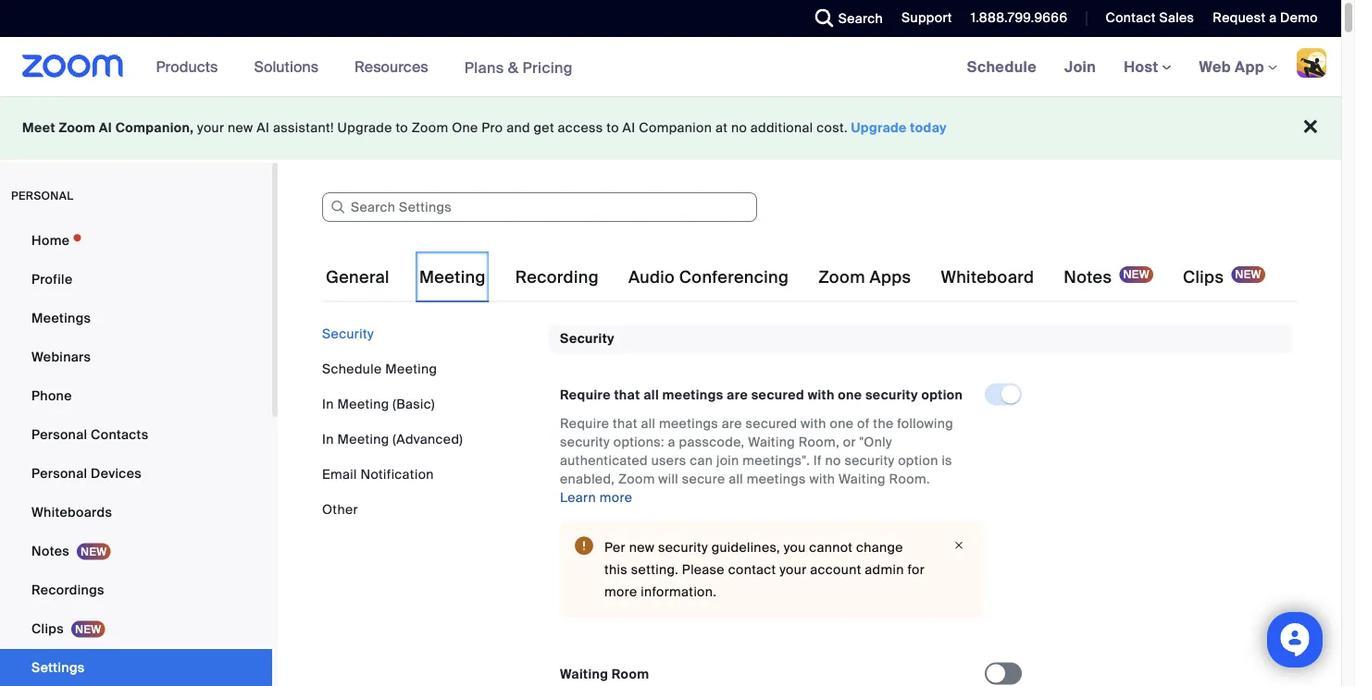 Task type: vqa. For each thing, say whether or not it's contained in the screenshot.
Authenticated
yes



Task type: locate. For each thing, give the bounding box(es) containing it.
meet zoom ai companion, your new ai assistant! upgrade to zoom one pro and get access to ai companion at no additional cost. upgrade today
[[22, 119, 947, 137]]

zoom left one at the top left of page
[[412, 119, 448, 137]]

today
[[910, 119, 947, 137]]

all
[[644, 387, 659, 404], [641, 416, 656, 433], [729, 471, 743, 488]]

option inside require that all meetings are secured with one of the following security options: a passcode, waiting room, or "only authenticated users can join meetings". if no security option is enabled, zoom will secure all meetings with waiting room. learn more
[[898, 453, 938, 470]]

0 vertical spatial require
[[560, 387, 611, 404]]

2 require from the top
[[560, 416, 609, 433]]

1.888.799.9666 button up join on the right of page
[[957, 0, 1072, 37]]

1 vertical spatial secured
[[746, 416, 797, 433]]

0 vertical spatial secured
[[751, 387, 804, 404]]

option
[[921, 387, 963, 404], [898, 453, 938, 470]]

more down enabled,
[[600, 490, 632, 507]]

security inside "per new security guidelines, you cannot change this setting. please contact your account admin for more information."
[[658, 540, 708, 557]]

1 personal from the top
[[31, 426, 87, 443]]

phone
[[31, 387, 72, 404]]

your down 'you'
[[780, 562, 807, 579]]

2 personal from the top
[[31, 465, 87, 482]]

new
[[228, 119, 253, 137], [629, 540, 655, 557]]

0 vertical spatial in
[[322, 396, 334, 413]]

security up schedule meeting
[[322, 325, 374, 342]]

0 horizontal spatial upgrade
[[337, 119, 392, 137]]

that
[[614, 387, 640, 404], [613, 416, 638, 433]]

are for of
[[722, 416, 742, 433]]

web app button
[[1199, 57, 1277, 76]]

plans & pricing link
[[464, 58, 573, 77], [464, 58, 573, 77]]

1 vertical spatial personal
[[31, 465, 87, 482]]

are inside require that all meetings are secured with one of the following security options: a passcode, waiting room, or "only authenticated users can join meetings". if no security option is enabled, zoom will secure all meetings with waiting room. learn more
[[722, 416, 742, 433]]

0 horizontal spatial a
[[668, 434, 676, 451]]

meeting
[[419, 267, 486, 288], [385, 361, 437, 378], [337, 396, 389, 413], [337, 431, 389, 448]]

schedule down security link
[[322, 361, 382, 378]]

in up email
[[322, 431, 334, 448]]

email notification
[[322, 466, 434, 483]]

in meeting (advanced) link
[[322, 431, 463, 448]]

you
[[784, 540, 806, 557]]

0 horizontal spatial your
[[197, 119, 224, 137]]

close image
[[948, 537, 970, 554]]

0 horizontal spatial clips
[[31, 621, 64, 638]]

products button
[[156, 37, 226, 96]]

1 vertical spatial that
[[613, 416, 638, 433]]

0 horizontal spatial no
[[731, 119, 747, 137]]

more down this
[[604, 584, 637, 601]]

1 in from the top
[[322, 396, 334, 413]]

0 vertical spatial more
[[600, 490, 632, 507]]

1 vertical spatial more
[[604, 584, 637, 601]]

schedule down "1.888.799.9666"
[[967, 57, 1037, 76]]

schedule link
[[953, 37, 1051, 96]]

1 vertical spatial your
[[780, 562, 807, 579]]

security element
[[549, 325, 1292, 687]]

more inside "per new security guidelines, you cannot change this setting. please contact your account admin for more information."
[[604, 584, 637, 601]]

security up please
[[658, 540, 708, 557]]

contact sales link
[[1092, 0, 1199, 37], [1106, 9, 1194, 26]]

more
[[600, 490, 632, 507], [604, 584, 637, 601]]

ai left the "companion,"
[[99, 119, 112, 137]]

schedule for schedule
[[967, 57, 1037, 76]]

1 require from the top
[[560, 387, 611, 404]]

home
[[31, 232, 70, 249]]

one up or at the right of the page
[[830, 416, 854, 433]]

resources
[[355, 57, 428, 76]]

secured inside require that all meetings are secured with one of the following security options: a passcode, waiting room, or "only authenticated users can join meetings". if no security option is enabled, zoom will secure all meetings with waiting room. learn more
[[746, 416, 797, 433]]

schedule meeting
[[322, 361, 437, 378]]

one inside require that all meetings are secured with one of the following security options: a passcode, waiting room, or "only authenticated users can join meetings". if no security option is enabled, zoom will secure all meetings with waiting room. learn more
[[830, 416, 854, 433]]

tabs of my account settings page tab list
[[322, 252, 1269, 304]]

of
[[857, 416, 870, 433]]

ai
[[99, 119, 112, 137], [257, 119, 270, 137], [623, 119, 635, 137]]

a up users
[[668, 434, 676, 451]]

with for security
[[808, 387, 835, 404]]

option up the 'room.'
[[898, 453, 938, 470]]

ai left companion
[[623, 119, 635, 137]]

require that all meetings are secured with one of the following security options: a passcode, waiting room, or "only authenticated users can join meetings". if no security option is enabled, zoom will secure all meetings with waiting room. learn more
[[560, 416, 953, 507]]

clips link
[[0, 611, 272, 648]]

phone link
[[0, 378, 272, 415]]

in down schedule meeting link
[[322, 396, 334, 413]]

schedule
[[967, 57, 1037, 76], [322, 361, 382, 378]]

1 horizontal spatial security
[[560, 330, 615, 348]]

1 horizontal spatial ai
[[257, 119, 270, 137]]

1 vertical spatial are
[[722, 416, 742, 433]]

security inside menu bar
[[322, 325, 374, 342]]

ai left the assistant! on the left
[[257, 119, 270, 137]]

0 horizontal spatial new
[[228, 119, 253, 137]]

require inside require that all meetings are secured with one of the following security options: a passcode, waiting room, or "only authenticated users can join meetings". if no security option is enabled, zoom will secure all meetings with waiting room. learn more
[[560, 416, 609, 433]]

demo
[[1280, 9, 1318, 26]]

that for require that all meetings are secured with one security option
[[614, 387, 640, 404]]

0 vertical spatial no
[[731, 119, 747, 137]]

zoom left apps at right top
[[818, 267, 865, 288]]

profile picture image
[[1297, 48, 1326, 78]]

meeting for in meeting (advanced)
[[337, 431, 389, 448]]

notes link
[[0, 533, 272, 570]]

security up authenticated
[[560, 434, 610, 451]]

secured for security
[[751, 387, 804, 404]]

companion
[[639, 119, 712, 137]]

2 horizontal spatial ai
[[623, 119, 635, 137]]

with
[[808, 387, 835, 404], [801, 416, 826, 433], [809, 471, 835, 488]]

0 vertical spatial waiting
[[748, 434, 795, 451]]

0 horizontal spatial notes
[[31, 543, 69, 560]]

1 vertical spatial meetings
[[659, 416, 718, 433]]

personal up 'whiteboards'
[[31, 465, 87, 482]]

one
[[452, 119, 478, 137]]

webinars
[[31, 348, 91, 366]]

0 vertical spatial personal
[[31, 426, 87, 443]]

support link
[[888, 0, 957, 37], [902, 9, 952, 26]]

2 ai from the left
[[257, 119, 270, 137]]

1 vertical spatial clips
[[31, 621, 64, 638]]

upgrade down product information navigation
[[337, 119, 392, 137]]

2 vertical spatial with
[[809, 471, 835, 488]]

your
[[197, 119, 224, 137], [780, 562, 807, 579]]

0 horizontal spatial security
[[322, 325, 374, 342]]

menu bar
[[322, 325, 535, 519]]

a left demo
[[1269, 9, 1277, 26]]

contacts
[[91, 426, 149, 443]]

1 horizontal spatial schedule
[[967, 57, 1037, 76]]

1 vertical spatial a
[[668, 434, 676, 451]]

secured
[[751, 387, 804, 404], [746, 416, 797, 433]]

upgrade today link
[[851, 119, 947, 137]]

clips
[[1183, 267, 1224, 288], [31, 621, 64, 638]]

meetings navigation
[[953, 37, 1341, 98]]

zoom logo image
[[22, 55, 124, 78]]

2 in from the top
[[322, 431, 334, 448]]

schedule for schedule meeting
[[322, 361, 382, 378]]

sales
[[1159, 9, 1194, 26]]

clips inside tabs of my account settings page 'tab list'
[[1183, 267, 1224, 288]]

notification
[[360, 466, 434, 483]]

1 vertical spatial in
[[322, 431, 334, 448]]

cost.
[[817, 119, 848, 137]]

waiting left room on the left of page
[[560, 666, 608, 683]]

change
[[856, 540, 903, 557]]

to right 'access'
[[607, 119, 619, 137]]

request a demo link
[[1199, 0, 1341, 37], [1213, 9, 1318, 26]]

security up the
[[865, 387, 918, 404]]

1 vertical spatial one
[[830, 416, 854, 433]]

one up of
[[838, 387, 862, 404]]

1 horizontal spatial no
[[825, 453, 841, 470]]

waiting up meetings".
[[748, 434, 795, 451]]

1.888.799.9666 button up schedule link in the right top of the page
[[971, 9, 1068, 26]]

no right if
[[825, 453, 841, 470]]

secured up room,
[[751, 387, 804, 404]]

1 horizontal spatial clips
[[1183, 267, 1224, 288]]

option up the following
[[921, 387, 963, 404]]

2 vertical spatial all
[[729, 471, 743, 488]]

personal contacts link
[[0, 417, 272, 454]]

personal
[[31, 426, 87, 443], [31, 465, 87, 482]]

host button
[[1124, 57, 1171, 76]]

personal inside 'link'
[[31, 426, 87, 443]]

in
[[322, 396, 334, 413], [322, 431, 334, 448]]

0 vertical spatial one
[[838, 387, 862, 404]]

web app
[[1199, 57, 1264, 76]]

other link
[[322, 501, 358, 518]]

that inside require that all meetings are secured with one of the following security options: a passcode, waiting room, or "only authenticated users can join meetings". if no security option is enabled, zoom will secure all meetings with waiting room. learn more
[[613, 416, 638, 433]]

no right at
[[731, 119, 747, 137]]

your right the "companion,"
[[197, 119, 224, 137]]

1 vertical spatial new
[[629, 540, 655, 557]]

new left the assistant! on the left
[[228, 119, 253, 137]]

1 vertical spatial all
[[641, 416, 656, 433]]

security
[[865, 387, 918, 404], [560, 434, 610, 451], [845, 453, 895, 470], [658, 540, 708, 557]]

1 vertical spatial waiting
[[839, 471, 886, 488]]

personal menu menu
[[0, 222, 272, 687]]

can
[[690, 453, 713, 470]]

0 vertical spatial new
[[228, 119, 253, 137]]

admin
[[865, 562, 904, 579]]

users
[[651, 453, 686, 470]]

1 horizontal spatial a
[[1269, 9, 1277, 26]]

per new security guidelines, you cannot change this setting. please contact your account admin for more information. alert
[[560, 522, 985, 619]]

personal down phone
[[31, 426, 87, 443]]

request
[[1213, 9, 1266, 26]]

your inside meet zoom ai companion, footer
[[197, 119, 224, 137]]

1 vertical spatial require
[[560, 416, 609, 433]]

0 vertical spatial your
[[197, 119, 224, 137]]

0 vertical spatial with
[[808, 387, 835, 404]]

waiting
[[748, 434, 795, 451], [839, 471, 886, 488], [560, 666, 608, 683]]

0 horizontal spatial schedule
[[322, 361, 382, 378]]

settings link
[[0, 650, 272, 687]]

Search Settings text field
[[322, 193, 757, 222]]

0 vertical spatial all
[[644, 387, 659, 404]]

no inside require that all meetings are secured with one of the following security options: a passcode, waiting room, or "only authenticated users can join meetings". if no security option is enabled, zoom will secure all meetings with waiting room. learn more
[[825, 453, 841, 470]]

personal devices
[[31, 465, 142, 482]]

warning image
[[575, 537, 593, 556]]

notes inside tabs of my account settings page 'tab list'
[[1064, 267, 1112, 288]]

0 vertical spatial are
[[727, 387, 748, 404]]

meetings".
[[743, 453, 810, 470]]

waiting down or at the right of the page
[[839, 471, 886, 488]]

upgrade right cost.
[[851, 119, 907, 137]]

1 vertical spatial with
[[801, 416, 826, 433]]

1 vertical spatial schedule
[[322, 361, 382, 378]]

0 vertical spatial that
[[614, 387, 640, 404]]

1 vertical spatial notes
[[31, 543, 69, 560]]

1 horizontal spatial new
[[629, 540, 655, 557]]

zoom apps
[[818, 267, 911, 288]]

web
[[1199, 57, 1231, 76]]

host
[[1124, 57, 1162, 76]]

1 ai from the left
[[99, 119, 112, 137]]

access
[[558, 119, 603, 137]]

0 vertical spatial clips
[[1183, 267, 1224, 288]]

1 horizontal spatial to
[[607, 119, 619, 137]]

to down the resources dropdown button at the left top
[[396, 119, 408, 137]]

0 vertical spatial meetings
[[662, 387, 723, 404]]

schedule inside meetings navigation
[[967, 57, 1037, 76]]

new up setting.
[[629, 540, 655, 557]]

0 vertical spatial schedule
[[967, 57, 1037, 76]]

banner containing products
[[0, 37, 1341, 98]]

the
[[873, 416, 894, 433]]

0 vertical spatial notes
[[1064, 267, 1112, 288]]

0 horizontal spatial to
[[396, 119, 408, 137]]

2 vertical spatial waiting
[[560, 666, 608, 683]]

zoom inside require that all meetings are secured with one of the following security options: a passcode, waiting room, or "only authenticated users can join meetings". if no security option is enabled, zoom will secure all meetings with waiting room. learn more
[[618, 471, 655, 488]]

zoom left the will
[[618, 471, 655, 488]]

1 to from the left
[[396, 119, 408, 137]]

one for security
[[838, 387, 862, 404]]

banner
[[0, 37, 1341, 98]]

secured down require that all meetings are secured with one security option
[[746, 416, 797, 433]]

contact sales
[[1106, 9, 1194, 26]]

schedule inside menu bar
[[322, 361, 382, 378]]

1 vertical spatial option
[[898, 453, 938, 470]]

0 horizontal spatial ai
[[99, 119, 112, 137]]

2 horizontal spatial waiting
[[839, 471, 886, 488]]

zoom
[[59, 119, 96, 137], [412, 119, 448, 137], [818, 267, 865, 288], [618, 471, 655, 488]]

please
[[682, 562, 725, 579]]

webinars link
[[0, 339, 272, 376]]

to
[[396, 119, 408, 137], [607, 119, 619, 137]]

1 horizontal spatial notes
[[1064, 267, 1112, 288]]

security down recording
[[560, 330, 615, 348]]

1 horizontal spatial upgrade
[[851, 119, 907, 137]]

1 vertical spatial no
[[825, 453, 841, 470]]

meet
[[22, 119, 55, 137]]

other
[[322, 501, 358, 518]]

1 horizontal spatial your
[[780, 562, 807, 579]]

in for in meeting (basic)
[[322, 396, 334, 413]]

0 horizontal spatial waiting
[[560, 666, 608, 683]]

a
[[1269, 9, 1277, 26], [668, 434, 676, 451]]



Task type: describe. For each thing, give the bounding box(es) containing it.
all for require that all meetings are secured with one security option
[[644, 387, 659, 404]]

meetings
[[31, 310, 91, 327]]

meetings for require that all meetings are secured with one of the following security options: a passcode, waiting room, or "only authenticated users can join meetings". if no security option is enabled, zoom will secure all meetings with waiting room. learn more
[[659, 416, 718, 433]]

learn more link
[[560, 490, 632, 507]]

get
[[534, 119, 554, 137]]

3 ai from the left
[[623, 119, 635, 137]]

email notification link
[[322, 466, 434, 483]]

room,
[[799, 434, 840, 451]]

and
[[506, 119, 530, 137]]

product information navigation
[[142, 37, 587, 98]]

solutions button
[[254, 37, 327, 96]]

(advanced)
[[393, 431, 463, 448]]

a inside require that all meetings are secured with one of the following security options: a passcode, waiting room, or "only authenticated users can join meetings". if no security option is enabled, zoom will secure all meetings with waiting room. learn more
[[668, 434, 676, 451]]

for
[[908, 562, 925, 579]]

(basic)
[[393, 396, 435, 413]]

1.888.799.9666
[[971, 9, 1068, 26]]

meet zoom ai companion, footer
[[0, 96, 1341, 160]]

meetings for require that all meetings are secured with one security option
[[662, 387, 723, 404]]

require for require that all meetings are secured with one of the following security options: a passcode, waiting room, or "only authenticated users can join meetings". if no security option is enabled, zoom will secure all meetings with waiting room. learn more
[[560, 416, 609, 433]]

home link
[[0, 222, 272, 259]]

security link
[[322, 325, 374, 342]]

audio
[[628, 267, 675, 288]]

menu bar containing security
[[322, 325, 535, 519]]

devices
[[91, 465, 142, 482]]

cannot
[[809, 540, 853, 557]]

plans & pricing
[[464, 58, 573, 77]]

general
[[326, 267, 390, 288]]

0 vertical spatial a
[[1269, 9, 1277, 26]]

per
[[604, 540, 626, 557]]

in meeting (basic) link
[[322, 396, 435, 413]]

additional
[[751, 119, 813, 137]]

audio conferencing
[[628, 267, 789, 288]]

contact
[[1106, 9, 1156, 26]]

room
[[612, 666, 649, 683]]

search button
[[801, 0, 888, 37]]

per new security guidelines, you cannot change this setting. please contact your account admin for more information.
[[604, 540, 925, 601]]

information.
[[641, 584, 717, 601]]

2 to from the left
[[607, 119, 619, 137]]

profile link
[[0, 261, 272, 298]]

personal for personal devices
[[31, 465, 87, 482]]

join link
[[1051, 37, 1110, 96]]

that for require that all meetings are secured with one of the following security options: a passcode, waiting room, or "only authenticated users can join meetings". if no security option is enabled, zoom will secure all meetings with waiting room. learn more
[[613, 416, 638, 433]]

whiteboard
[[941, 267, 1034, 288]]

no inside meet zoom ai companion, footer
[[731, 119, 747, 137]]

security down "only
[[845, 453, 895, 470]]

guidelines,
[[711, 540, 780, 557]]

recordings
[[31, 582, 104, 599]]

more inside require that all meetings are secured with one of the following security options: a passcode, waiting room, or "only authenticated users can join meetings". if no security option is enabled, zoom will secure all meetings with waiting room. learn more
[[600, 490, 632, 507]]

zoom inside tabs of my account settings page 'tab list'
[[818, 267, 865, 288]]

your inside "per new security guidelines, you cannot change this setting. please contact your account admin for more information."
[[780, 562, 807, 579]]

secured for of
[[746, 416, 797, 433]]

app
[[1235, 57, 1264, 76]]

will
[[658, 471, 678, 488]]

join
[[716, 453, 739, 470]]

secure
[[682, 471, 725, 488]]

are for security
[[727, 387, 748, 404]]

new inside "per new security guidelines, you cannot change this setting. please contact your account admin for more information."
[[629, 540, 655, 557]]

require that all meetings are secured with one security option
[[560, 387, 963, 404]]

products
[[156, 57, 218, 76]]

in for in meeting (advanced)
[[322, 431, 334, 448]]

whiteboards
[[31, 504, 112, 521]]

whiteboards link
[[0, 494, 272, 531]]

personal contacts
[[31, 426, 149, 443]]

recording
[[515, 267, 599, 288]]

search
[[838, 10, 883, 27]]

profile
[[31, 271, 73, 288]]

with for of
[[801, 416, 826, 433]]

email
[[322, 466, 357, 483]]

apps
[[870, 267, 911, 288]]

resources button
[[355, 37, 437, 96]]

require for require that all meetings are secured with one security option
[[560, 387, 611, 404]]

personal for personal contacts
[[31, 426, 87, 443]]

if
[[813, 453, 822, 470]]

support
[[902, 9, 952, 26]]

meeting inside tabs of my account settings page 'tab list'
[[419, 267, 486, 288]]

1 upgrade from the left
[[337, 119, 392, 137]]

authenticated
[[560, 453, 648, 470]]

passcode,
[[679, 434, 745, 451]]

0 vertical spatial option
[[921, 387, 963, 404]]

following
[[897, 416, 953, 433]]

meeting for in meeting (basic)
[[337, 396, 389, 413]]

one for of
[[830, 416, 854, 433]]

clips inside personal menu menu
[[31, 621, 64, 638]]

companion,
[[115, 119, 194, 137]]

personal devices link
[[0, 455, 272, 492]]

pricing
[[522, 58, 573, 77]]

meetings link
[[0, 300, 272, 337]]

assistant!
[[273, 119, 334, 137]]

is
[[942, 453, 952, 470]]

request a demo
[[1213, 9, 1318, 26]]

plans
[[464, 58, 504, 77]]

or
[[843, 434, 856, 451]]

notes inside the notes link
[[31, 543, 69, 560]]

2 vertical spatial meetings
[[747, 471, 806, 488]]

all for require that all meetings are secured with one of the following security options: a passcode, waiting room, or "only authenticated users can join meetings". if no security option is enabled, zoom will secure all meetings with waiting room. learn more
[[641, 416, 656, 433]]

enabled,
[[560, 471, 615, 488]]

meeting for schedule meeting
[[385, 361, 437, 378]]

pro
[[482, 119, 503, 137]]

2 upgrade from the left
[[851, 119, 907, 137]]

waiting room
[[560, 666, 649, 683]]

at
[[715, 119, 728, 137]]

room.
[[889, 471, 930, 488]]

options:
[[613, 434, 664, 451]]

zoom right the meet
[[59, 119, 96, 137]]

1 horizontal spatial waiting
[[748, 434, 795, 451]]

in meeting (basic)
[[322, 396, 435, 413]]

new inside meet zoom ai companion, footer
[[228, 119, 253, 137]]

schedule meeting link
[[322, 361, 437, 378]]



